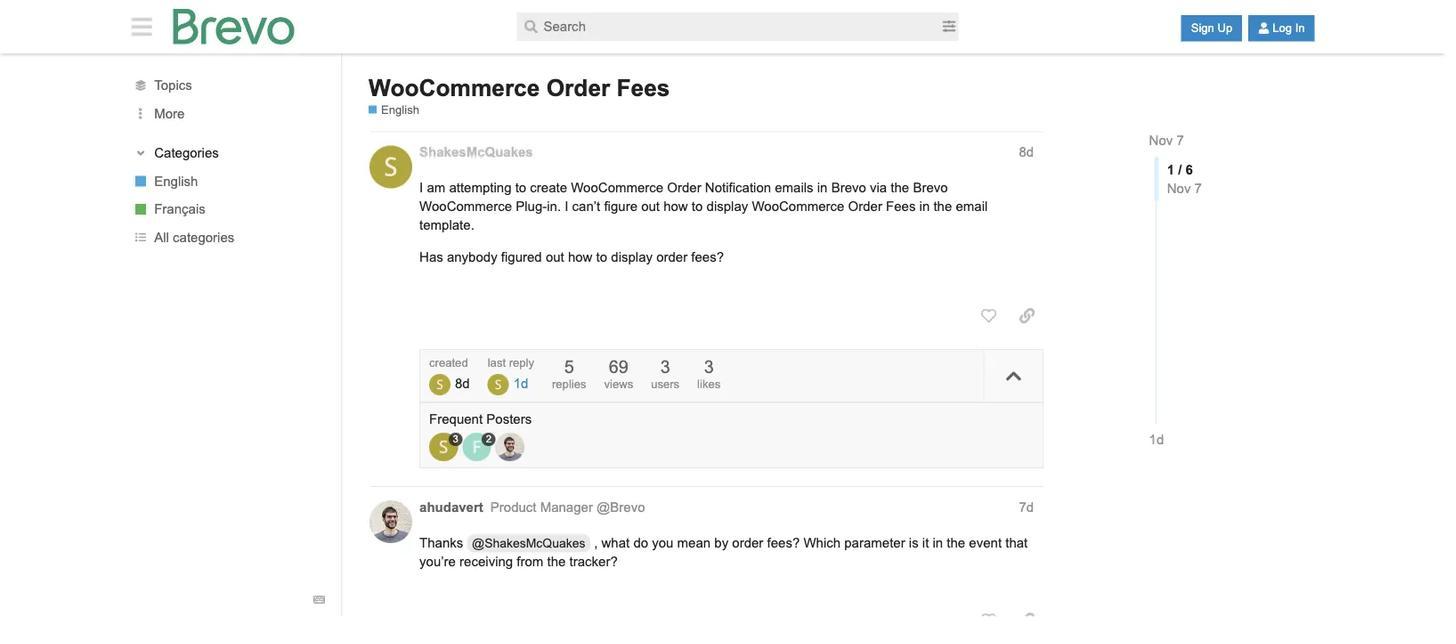 Task type: describe. For each thing, give the bounding box(es) containing it.
display inside i am attempting to create woocommerce order notification emails in brevo via the brevo woocommerce plug-in. i can't figure out how to display woocommerce order fees in the email template.
[[707, 199, 749, 213]]

collapse topic details image
[[1005, 367, 1023, 385]]

woocommerce down emails
[[752, 199, 845, 213]]

6
[[1186, 162, 1194, 177]]

3 for 3 users
[[661, 357, 671, 376]]

the right via on the right
[[891, 180, 910, 195]]

ahudavert link
[[420, 498, 484, 517]]

3 link
[[429, 433, 463, 461]]

woocommerce order fees main content
[[115, 53, 1331, 617]]

created
[[429, 356, 468, 369]]

woocommerce order fees
[[369, 74, 670, 101]]

,
[[594, 535, 598, 550]]

woocommerce up the "figure"
[[571, 180, 664, 195]]

sign up button
[[1182, 15, 1243, 41]]

69
[[609, 357, 629, 376]]

create
[[530, 180, 568, 195]]

categories
[[154, 146, 219, 161]]

0 vertical spatial 8d
[[1019, 145, 1034, 159]]

likes
[[698, 378, 721, 391]]

topics
[[154, 78, 192, 93]]

up
[[1218, 21, 1233, 35]]

figured
[[501, 250, 542, 264]]

log in button
[[1249, 15, 1315, 41]]

tyler frederick image for 8d
[[429, 374, 451, 395]]

in inside the , what do you mean by order fees? which parameter is it in the event that you're receiving from the tracker?
[[933, 535, 944, 550]]

categories
[[173, 230, 235, 245]]

7d
[[1019, 500, 1034, 514]]

via
[[870, 180, 887, 195]]

1d link
[[1150, 431, 1165, 449]]

is
[[909, 535, 919, 550]]

open advanced search image
[[943, 19, 956, 33]]

brevo community image
[[173, 9, 294, 45]]

i am attempting to create woocommerce order notification emails in brevo via the brevo woocommerce plug-in. i can't figure out how to display woocommerce order fees in the email template.
[[420, 180, 988, 232]]

hide sidebar image
[[127, 15, 157, 38]]

views
[[604, 378, 634, 391]]

1 brevo from the left
[[832, 180, 867, 195]]

1 vertical spatial i
[[565, 199, 569, 213]]

you
[[652, 535, 674, 550]]

frequent
[[429, 411, 483, 426]]

do
[[634, 535, 649, 550]]

nov inside 1 / 6 nov 7
[[1168, 181, 1191, 195]]

how inside i am attempting to create woocommerce order notification emails in brevo via the brevo woocommerce plug-in. i can't figure out how to display woocommerce order fees in the email template.
[[664, 199, 688, 213]]

1 vertical spatial english link
[[115, 167, 341, 196]]

has
[[420, 250, 443, 264]]

5
[[565, 357, 574, 376]]

thanks
[[420, 535, 464, 550]]

1 vertical spatial order
[[668, 180, 702, 195]]

all categories link
[[115, 224, 341, 252]]

what
[[602, 535, 630, 550]]

0 vertical spatial i
[[420, 180, 423, 195]]

sign
[[1192, 21, 1215, 35]]

like this post image for 8d
[[982, 308, 997, 324]]

can't
[[572, 199, 601, 213]]

out inside i am attempting to create woocommerce order notification emails in brevo via the brevo woocommerce plug-in. i can't figure out how to display woocommerce order fees in the email template.
[[642, 199, 660, 213]]

1
[[1168, 162, 1175, 177]]

by
[[715, 535, 729, 550]]

2 link
[[463, 433, 496, 461]]

you're
[[420, 554, 456, 569]]

more button
[[115, 100, 341, 128]]

manager
[[540, 500, 593, 514]]

woocommerce order fees link
[[369, 74, 670, 101]]

heading for like this post icon for 7d
[[410, 498, 1044, 520]]

0 vertical spatial fees?
[[692, 250, 724, 264]]

7 inside 1 / 6 nov 7
[[1195, 181, 1203, 195]]

shakesmcquakes link
[[420, 143, 533, 162]]

event
[[970, 535, 1002, 550]]

thanks @shakesmcquakes
[[420, 535, 586, 550]]

share a link to this post image
[[1020, 613, 1035, 617]]

fabien grasser - dev @brevo image
[[463, 433, 491, 461]]

that
[[1006, 535, 1028, 550]]

user image
[[1259, 22, 1271, 34]]

0 horizontal spatial fees
[[617, 74, 670, 101]]

3 for 3
[[453, 433, 459, 445]]

last reply
[[488, 356, 535, 369]]

shakesmcquakes
[[420, 145, 533, 159]]

fees? inside the , what do you mean by order fees? which parameter is it in the event that you're receiving from the tracker?
[[768, 535, 800, 550]]

layer group image
[[135, 80, 146, 91]]

log
[[1273, 21, 1293, 35]]

1 horizontal spatial in
[[920, 199, 930, 213]]

frequent posters
[[429, 411, 532, 426]]

search image
[[525, 20, 538, 33]]

fees inside i am attempting to create woocommerce order notification emails in brevo via the brevo woocommerce plug-in. i can't figure out how to display woocommerce order fees in the email template.
[[886, 199, 916, 213]]

7d link
[[1019, 500, 1034, 514]]

0 horizontal spatial 8d
[[455, 376, 470, 391]]

8d link
[[1019, 145, 1034, 159]]

5 replies
[[552, 357, 587, 391]]

français link
[[115, 196, 341, 224]]

english for right english link
[[381, 103, 420, 116]]

, what do you mean by order fees? which parameter is it in the event that you're receiving from the tracker?
[[420, 535, 1028, 569]]

the left event
[[947, 535, 966, 550]]

the right from
[[547, 554, 566, 569]]

in.
[[547, 199, 561, 213]]

2
[[486, 433, 492, 445]]



Task type: locate. For each thing, give the bounding box(es) containing it.
share a link to this post image
[[1020, 308, 1035, 324]]

3 users
[[651, 357, 680, 391]]

@shakesmcquakes link
[[467, 534, 591, 553]]

1 heading from the top
[[410, 143, 1044, 165]]

order
[[657, 250, 688, 264], [733, 535, 764, 550]]

ahudavert product manager @brevo
[[420, 500, 645, 514]]

all
[[154, 230, 169, 245]]

more
[[154, 106, 185, 121]]

nov
[[1150, 133, 1173, 148], [1168, 181, 1191, 195]]

in right it
[[933, 535, 944, 550]]

tyler frederick image down created
[[429, 374, 451, 395]]

users
[[651, 378, 680, 391]]

order
[[547, 74, 610, 101], [668, 180, 702, 195], [849, 199, 883, 213]]

2 horizontal spatial to
[[692, 199, 703, 213]]

7
[[1177, 133, 1185, 148], [1195, 181, 1203, 195]]

out right the "figure"
[[642, 199, 660, 213]]

3 down frequent
[[453, 433, 459, 445]]

brevo
[[832, 180, 867, 195], [913, 180, 948, 195]]

log in
[[1273, 21, 1306, 35]]

0 horizontal spatial order
[[547, 74, 610, 101]]

from
[[517, 554, 544, 569]]

heading up by
[[410, 498, 1044, 520]]

2 brevo from the left
[[913, 180, 948, 195]]

0 horizontal spatial english
[[154, 174, 198, 189]]

i
[[420, 180, 423, 195], [565, 199, 569, 213]]

0 horizontal spatial fees?
[[692, 250, 724, 264]]

fees? left which
[[768, 535, 800, 550]]

english for the bottom english link
[[154, 174, 198, 189]]

1 vertical spatial 7
[[1195, 181, 1203, 195]]

like this post image
[[982, 308, 997, 324], [982, 613, 997, 617]]

notification
[[705, 180, 772, 195]]

like this post image for 7d
[[982, 613, 997, 617]]

has anybody figured out how to display order fees?
[[420, 250, 724, 264]]

0 vertical spatial order
[[547, 74, 610, 101]]

1 horizontal spatial to
[[597, 250, 608, 264]]

0 vertical spatial english
[[381, 103, 420, 116]]

0 horizontal spatial out
[[546, 250, 565, 264]]

to right the "figure"
[[692, 199, 703, 213]]

i left 'am'
[[420, 180, 423, 195]]

0 horizontal spatial how
[[568, 250, 593, 264]]

0 horizontal spatial brevo
[[832, 180, 867, 195]]

template.
[[420, 217, 475, 232]]

display down the "figure"
[[611, 250, 653, 264]]

1 vertical spatial out
[[546, 250, 565, 264]]

email
[[956, 199, 988, 213]]

1 horizontal spatial out
[[642, 199, 660, 213]]

woocommerce up shakesmcquakes on the left top of the page
[[369, 74, 540, 101]]

0 horizontal spatial in
[[818, 180, 828, 195]]

tyler frederick image
[[429, 374, 451, 395], [488, 374, 509, 395], [429, 433, 458, 461]]

nov 7 link
[[1150, 133, 1185, 148]]

0 vertical spatial out
[[642, 199, 660, 213]]

woocommerce down attempting
[[420, 199, 512, 213]]

how
[[664, 199, 688, 213], [568, 250, 593, 264]]

categories button
[[132, 144, 325, 162]]

français
[[154, 202, 206, 217]]

1 vertical spatial 8d
[[455, 376, 470, 391]]

1 vertical spatial display
[[611, 250, 653, 264]]

0 vertical spatial nov
[[1150, 133, 1173, 148]]

1 like this post image from the top
[[982, 308, 997, 324]]

in left the "email"
[[920, 199, 930, 213]]

fees?
[[692, 250, 724, 264], [768, 535, 800, 550]]

1 horizontal spatial 7
[[1195, 181, 1203, 195]]

i right in.
[[565, 199, 569, 213]]

2 vertical spatial in
[[933, 535, 944, 550]]

1 horizontal spatial how
[[664, 199, 688, 213]]

0 vertical spatial like this post image
[[982, 308, 997, 324]]

english
[[381, 103, 420, 116], [154, 174, 198, 189]]

parameter
[[845, 535, 906, 550]]

woocommerce
[[369, 74, 540, 101], [571, 180, 664, 195], [420, 199, 512, 213], [752, 199, 845, 213]]

1 vertical spatial fees
[[886, 199, 916, 213]]

like this post image left share a link to this post image
[[982, 308, 997, 324]]

1d
[[514, 376, 529, 391], [1150, 432, 1165, 447]]

0 vertical spatial to
[[516, 180, 527, 195]]

1 vertical spatial to
[[692, 199, 703, 213]]

1 vertical spatial order
[[733, 535, 764, 550]]

1 vertical spatial like this post image
[[982, 613, 997, 617]]

last
[[488, 356, 506, 369]]

1 vertical spatial 1d
[[1150, 432, 1165, 447]]

order down i am attempting to create woocommerce order notification emails in brevo via the brevo woocommerce plug-in. i can't figure out how to display woocommerce order fees in the email template.
[[657, 250, 688, 264]]

heading
[[410, 143, 1044, 165], [410, 498, 1044, 520]]

to up plug-
[[516, 180, 527, 195]]

2 vertical spatial order
[[849, 199, 883, 213]]

0 vertical spatial 7
[[1177, 133, 1185, 148]]

out right figured
[[546, 250, 565, 264]]

sign up
[[1192, 21, 1233, 35]]

reply
[[509, 356, 535, 369]]

8d
[[1019, 145, 1034, 159], [455, 376, 470, 391]]

0 vertical spatial english link
[[369, 102, 420, 118]]

tyler frederick image for 1d
[[488, 374, 509, 395]]

brevo right via on the right
[[913, 180, 948, 195]]

fees? down i am attempting to create woocommerce order notification emails in brevo via the brevo woocommerce plug-in. i can't figure out how to display woocommerce order fees in the email template.
[[692, 250, 724, 264]]

heading containing ahudavert
[[410, 498, 1044, 520]]

topics link
[[115, 72, 341, 100]]

tyler frederick image down frequent
[[429, 433, 458, 461]]

0 horizontal spatial to
[[516, 180, 527, 195]]

all categories
[[154, 230, 235, 245]]

1 vertical spatial in
[[920, 199, 930, 213]]

1 horizontal spatial fees?
[[768, 535, 800, 550]]

2 horizontal spatial order
[[849, 199, 883, 213]]

0 vertical spatial how
[[664, 199, 688, 213]]

in
[[1296, 21, 1306, 35]]

mean
[[678, 535, 711, 550]]

1 horizontal spatial order
[[733, 535, 764, 550]]

tyler frederick image down "last"
[[488, 374, 509, 395]]

to
[[516, 180, 527, 195], [692, 199, 703, 213], [597, 250, 608, 264]]

product
[[491, 500, 537, 514]]

1 horizontal spatial english
[[381, 103, 420, 116]]

@shakesmcquakes
[[472, 536, 586, 550]]

2 vertical spatial to
[[597, 250, 608, 264]]

heading containing shakesmcquakes
[[410, 143, 1044, 165]]

0 horizontal spatial display
[[611, 250, 653, 264]]

nov down / at the top right of page
[[1168, 181, 1191, 195]]

display down notification
[[707, 199, 749, 213]]

0 horizontal spatial 1d
[[514, 376, 529, 391]]

1 horizontal spatial i
[[565, 199, 569, 213]]

0 vertical spatial heading
[[410, 143, 1044, 165]]

alexandre hudavert image
[[496, 433, 525, 461]]

in
[[818, 180, 828, 195], [920, 199, 930, 213], [933, 535, 944, 550]]

plug-
[[516, 199, 547, 213]]

1 horizontal spatial english link
[[369, 102, 420, 118]]

2 like this post image from the top
[[982, 613, 997, 617]]

0 horizontal spatial order
[[657, 250, 688, 264]]

1 horizontal spatial 1d
[[1150, 432, 1165, 447]]

1 horizontal spatial 8d
[[1019, 145, 1034, 159]]

ellipsis v image
[[132, 108, 150, 119]]

3 up "users"
[[661, 357, 671, 376]]

69 views
[[604, 357, 634, 391]]

the left the "email"
[[934, 199, 953, 213]]

anybody
[[447, 250, 498, 264]]

replies
[[552, 378, 587, 391]]

1 vertical spatial how
[[568, 250, 593, 264]]

the
[[891, 180, 910, 195], [934, 199, 953, 213], [947, 535, 966, 550], [547, 554, 566, 569]]

out
[[642, 199, 660, 213], [546, 250, 565, 264]]

keyboard shortcuts image
[[314, 594, 325, 606]]

1 vertical spatial fees?
[[768, 535, 800, 550]]

1 / 6 nov 7
[[1168, 162, 1203, 195]]

how down can't
[[568, 250, 593, 264]]

2 horizontal spatial 3
[[704, 357, 714, 376]]

2 heading from the top
[[410, 498, 1044, 520]]

3 inside 3 users
[[661, 357, 671, 376]]

0 horizontal spatial 7
[[1177, 133, 1185, 148]]

3 for 3 likes
[[704, 357, 714, 376]]

heading up notification
[[410, 143, 1044, 165]]

it
[[923, 535, 929, 550]]

nov 7
[[1150, 133, 1185, 148]]

list image
[[135, 232, 146, 243]]

order right by
[[733, 535, 764, 550]]

1 vertical spatial heading
[[410, 498, 1044, 520]]

1 horizontal spatial order
[[668, 180, 702, 195]]

0 horizontal spatial 3
[[453, 433, 459, 445]]

Search text field
[[517, 12, 940, 41]]

1 vertical spatial nov
[[1168, 181, 1191, 195]]

3 up likes
[[704, 357, 714, 376]]

attempting
[[449, 180, 512, 195]]

@brevo
[[597, 500, 645, 514]]

0 vertical spatial fees
[[617, 74, 670, 101]]

angle down image
[[135, 148, 146, 159]]

which
[[804, 535, 841, 550]]

display
[[707, 199, 749, 213], [611, 250, 653, 264]]

english link
[[369, 102, 420, 118], [115, 167, 341, 196]]

am
[[427, 180, 446, 195]]

0 vertical spatial 1d
[[514, 376, 529, 391]]

1 horizontal spatial brevo
[[913, 180, 948, 195]]

0 vertical spatial order
[[657, 250, 688, 264]]

2 horizontal spatial in
[[933, 535, 944, 550]]

figure
[[604, 199, 638, 213]]

in right emails
[[818, 180, 828, 195]]

to down can't
[[597, 250, 608, 264]]

3 inside 3 likes
[[704, 357, 714, 376]]

heading for like this post icon corresponding to 8d
[[410, 143, 1044, 165]]

0 vertical spatial in
[[818, 180, 828, 195]]

order inside the , what do you mean by order fees? which parameter is it in the event that you're receiving from the tracker?
[[733, 535, 764, 550]]

0 vertical spatial display
[[707, 199, 749, 213]]

0 horizontal spatial english link
[[115, 167, 341, 196]]

like this post image left share a link to this post icon
[[982, 613, 997, 617]]

ahudavert
[[420, 500, 484, 514]]

1 horizontal spatial 3
[[661, 357, 671, 376]]

how right the "figure"
[[664, 199, 688, 213]]

emails
[[775, 180, 814, 195]]

nov up 1
[[1150, 133, 1173, 148]]

tracker?
[[570, 554, 618, 569]]

3 likes
[[698, 357, 721, 391]]

1 horizontal spatial display
[[707, 199, 749, 213]]

1 horizontal spatial fees
[[886, 199, 916, 213]]

brevo left via on the right
[[832, 180, 867, 195]]

receiving
[[460, 554, 513, 569]]

0 horizontal spatial i
[[420, 180, 423, 195]]

posters
[[487, 411, 532, 426]]

/
[[1179, 162, 1183, 177]]

1 vertical spatial english
[[154, 174, 198, 189]]



Task type: vqa. For each thing, say whether or not it's contained in the screenshot.
left "Select…"
no



